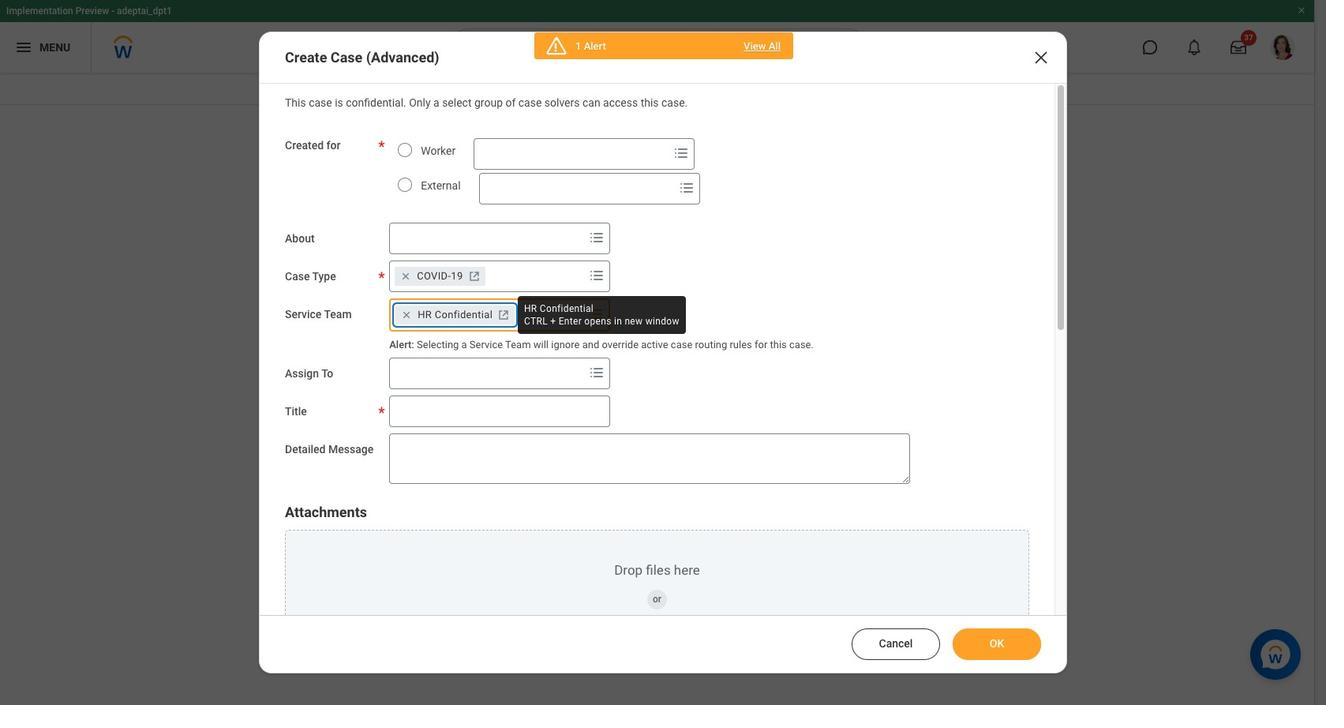 Task type: describe. For each thing, give the bounding box(es) containing it.
(advanced)
[[366, 49, 440, 66]]

covid-19
[[417, 270, 463, 282]]

detailed
[[285, 443, 326, 456]]

hr confidential
[[418, 309, 493, 320]]

ext link image
[[496, 307, 512, 323]]

hr for hr confidential
[[418, 309, 432, 320]]

profile logan mcneil element
[[1261, 30, 1305, 65]]

covid-19, press delete to clear value, ctrl + enter opens in new window. option
[[395, 267, 485, 286]]

create case (advanced) dialog
[[259, 32, 1068, 705]]

+
[[551, 316, 556, 327]]

assign to
[[285, 367, 333, 380]]

only
[[409, 96, 431, 109]]

x image
[[1032, 48, 1051, 67]]

1 vertical spatial this
[[770, 339, 787, 350]]

19
[[451, 270, 463, 282]]

prompts image for assign to
[[588, 363, 607, 382]]

worker
[[421, 144, 456, 157]]

type
[[312, 270, 336, 283]]

or
[[653, 594, 662, 605]]

hr confidential ctrl + enter opens in new window
[[524, 303, 680, 327]]

detailed message
[[285, 443, 374, 456]]

1 horizontal spatial case
[[331, 49, 363, 66]]

select
[[442, 96, 472, 109]]

implementation preview -   adeptai_dpt1
[[6, 6, 172, 17]]

1 vertical spatial service
[[470, 339, 503, 350]]

confidential.
[[346, 96, 407, 109]]

prompts image for case type
[[588, 266, 607, 285]]

About field
[[390, 224, 585, 253]]

adeptai_dpt1
[[117, 6, 172, 17]]

-
[[111, 6, 115, 17]]

new
[[625, 316, 643, 327]]

attachments region
[[285, 503, 1030, 690]]

1 vertical spatial case.
[[790, 339, 814, 350]]

prompts image for worker
[[672, 144, 691, 162]]

0 vertical spatial a
[[434, 96, 440, 109]]

covid-
[[417, 270, 451, 282]]

x small image
[[399, 307, 415, 323]]

hr confidential element
[[418, 308, 493, 322]]

view all
[[744, 40, 781, 52]]

x small image
[[398, 268, 414, 284]]

title
[[285, 405, 307, 418]]

prompts image for about
[[588, 228, 607, 247]]

Worker field
[[475, 140, 669, 168]]

access
[[603, 96, 638, 109]]

1 vertical spatial team
[[506, 339, 531, 350]]

ok button
[[953, 629, 1042, 660]]

1
[[576, 40, 582, 52]]

0 horizontal spatial for
[[327, 139, 341, 151]]

enter
[[559, 316, 582, 327]]

can
[[583, 96, 601, 109]]

notifications large image
[[1187, 39, 1203, 55]]

1 horizontal spatial case
[[519, 96, 542, 109]]

cancel button
[[852, 629, 941, 660]]

routing
[[695, 339, 728, 350]]

Detailed Message text field
[[390, 434, 911, 484]]

assign
[[285, 367, 319, 380]]

create case (advanced)
[[285, 49, 440, 66]]

rules
[[730, 339, 752, 350]]

Title text field
[[390, 396, 611, 427]]

about
[[285, 232, 315, 245]]



Task type: vqa. For each thing, say whether or not it's contained in the screenshot.
Inbox Items list box
no



Task type: locate. For each thing, give the bounding box(es) containing it.
case right the active
[[671, 339, 693, 350]]

hr inside hr confidential ctrl + enter opens in new window
[[524, 303, 538, 314]]

case.
[[662, 96, 688, 109], [790, 339, 814, 350]]

1 horizontal spatial case.
[[790, 339, 814, 350]]

0 horizontal spatial team
[[324, 308, 352, 320]]

exclamation image
[[550, 41, 562, 53]]

for right rules
[[755, 339, 768, 350]]

1 horizontal spatial service
[[470, 339, 503, 350]]

case right of
[[519, 96, 542, 109]]

main content
[[0, 73, 1315, 148]]

External field
[[480, 174, 674, 203]]

0 vertical spatial service
[[285, 308, 322, 320]]

window
[[646, 316, 680, 327]]

case. right access
[[662, 96, 688, 109]]

team left 'will'
[[506, 339, 531, 350]]

solvers
[[545, 96, 580, 109]]

this
[[285, 96, 306, 109]]

message
[[328, 443, 374, 456]]

selecting
[[417, 339, 459, 350]]

a right selecting
[[462, 339, 467, 350]]

implementation preview -   adeptai_dpt1 banner
[[0, 0, 1315, 73]]

confidential inside option
[[435, 309, 493, 320]]

override
[[602, 339, 639, 350]]

active
[[641, 339, 669, 350]]

hr confidential, press delete to clear value, ctrl + enter opens in new window. option
[[396, 305, 515, 324]]

for
[[327, 139, 341, 151], [755, 339, 768, 350]]

confidential inside hr confidential ctrl + enter opens in new window
[[540, 303, 594, 314]]

case
[[309, 96, 332, 109], [519, 96, 542, 109], [671, 339, 693, 350]]

of
[[506, 96, 516, 109]]

this right access
[[641, 96, 659, 109]]

1 horizontal spatial team
[[506, 339, 531, 350]]

case right create
[[331, 49, 363, 66]]

0 horizontal spatial this
[[641, 96, 659, 109]]

0 vertical spatial case.
[[662, 96, 688, 109]]

confidential for hr confidential ctrl + enter opens in new window
[[540, 303, 594, 314]]

case left type
[[285, 270, 310, 283]]

0 horizontal spatial prompts image
[[588, 363, 607, 382]]

0 horizontal spatial a
[[434, 96, 440, 109]]

service up assign to field
[[470, 339, 503, 350]]

1 vertical spatial case
[[285, 270, 310, 283]]

created
[[285, 139, 324, 151]]

hr confidential ctrl + enter opens in new window tooltip
[[515, 293, 689, 337]]

0 horizontal spatial case
[[309, 96, 332, 109]]

case
[[331, 49, 363, 66], [285, 270, 310, 283]]

alert
[[584, 40, 606, 52]]

0 horizontal spatial hr
[[418, 309, 432, 320]]

to
[[322, 367, 333, 380]]

confidential
[[540, 303, 594, 314], [435, 309, 493, 320]]

1 horizontal spatial this
[[770, 339, 787, 350]]

preview
[[76, 6, 109, 17]]

this
[[641, 96, 659, 109], [770, 339, 787, 350]]

in
[[614, 316, 622, 327]]

create
[[285, 49, 327, 66]]

1 vertical spatial a
[[462, 339, 467, 350]]

0 horizontal spatial case.
[[662, 96, 688, 109]]

hr up ctrl
[[524, 303, 538, 314]]

external
[[421, 179, 461, 192]]

0 horizontal spatial confidential
[[435, 309, 493, 320]]

will
[[534, 339, 549, 350]]

0 vertical spatial case
[[331, 49, 363, 66]]

and
[[583, 339, 600, 350]]

is
[[335, 96, 343, 109]]

inbox large image
[[1231, 39, 1247, 55]]

hr
[[524, 303, 538, 314], [418, 309, 432, 320]]

hr for hr confidential ctrl + enter opens in new window
[[524, 303, 538, 314]]

a right only
[[434, 96, 440, 109]]

Assign To field
[[390, 359, 585, 388]]

ctrl
[[524, 316, 548, 327]]

this right rules
[[770, 339, 787, 350]]

case. right rules
[[790, 339, 814, 350]]

prompts image for external
[[677, 178, 696, 197]]

confidential down 19
[[435, 309, 493, 320]]

case type
[[285, 270, 336, 283]]

group
[[475, 96, 503, 109]]

1 horizontal spatial hr
[[524, 303, 538, 314]]

0 vertical spatial for
[[327, 139, 341, 151]]

1 horizontal spatial prompts image
[[677, 178, 696, 197]]

ok
[[990, 637, 1005, 650]]

hr inside hr confidential element
[[418, 309, 432, 320]]

this case is confidential. only a select group of case solvers can access this case.
[[285, 96, 688, 109]]

alert:
[[390, 339, 414, 350]]

0 vertical spatial prompts image
[[677, 178, 696, 197]]

0 horizontal spatial case
[[285, 270, 310, 283]]

1 alert
[[576, 40, 606, 52]]

alert: selecting a service team will ignore and override active case routing rules for this case.
[[390, 339, 814, 350]]

service
[[285, 308, 322, 320], [470, 339, 503, 350]]

1 horizontal spatial a
[[462, 339, 467, 350]]

1 vertical spatial for
[[755, 339, 768, 350]]

covid-19 element
[[417, 269, 463, 283]]

close environment banner image
[[1298, 6, 1307, 15]]

2 horizontal spatial case
[[671, 339, 693, 350]]

1 horizontal spatial for
[[755, 339, 768, 350]]

for right created
[[327, 139, 341, 151]]

view
[[744, 40, 766, 52]]

confidential for hr confidential
[[435, 309, 493, 320]]

case left the is on the top left
[[309, 96, 332, 109]]

1 vertical spatial prompts image
[[588, 363, 607, 382]]

created for
[[285, 139, 341, 151]]

ext link image
[[466, 268, 482, 284]]

a
[[434, 96, 440, 109], [462, 339, 467, 350]]

team down type
[[324, 308, 352, 320]]

opens
[[585, 316, 612, 327]]

service down case type
[[285, 308, 322, 320]]

0 horizontal spatial service
[[285, 308, 322, 320]]

confidential up enter
[[540, 303, 594, 314]]

0 vertical spatial team
[[324, 308, 352, 320]]

attachments
[[285, 504, 367, 521]]

prompts image
[[672, 144, 691, 162], [588, 228, 607, 247], [588, 266, 607, 285], [587, 305, 606, 324]]

cancel
[[879, 637, 913, 650]]

team
[[324, 308, 352, 320], [506, 339, 531, 350]]

all
[[769, 40, 781, 52]]

prompts image
[[677, 178, 696, 197], [588, 363, 607, 382]]

0 vertical spatial this
[[641, 96, 659, 109]]

service team
[[285, 308, 352, 320]]

1 horizontal spatial confidential
[[540, 303, 594, 314]]

hr right x small image
[[418, 309, 432, 320]]

implementation
[[6, 6, 73, 17]]

ignore
[[551, 339, 580, 350]]



